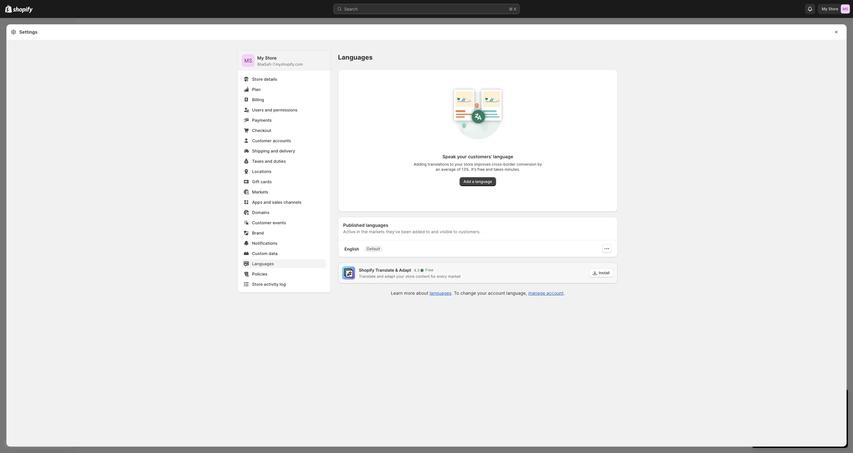 Task type: describe. For each thing, give the bounding box(es) containing it.
my for my store 8ba5a5-7.myshopify.com
[[257, 55, 264, 61]]

cards
[[261, 179, 272, 185]]

my store 8ba5a5-7.myshopify.com
[[257, 55, 303, 67]]

13%.
[[462, 167, 470, 172]]

customers.
[[459, 229, 481, 235]]

customer events
[[252, 220, 286, 226]]

1 vertical spatial translate
[[359, 274, 376, 279]]

my store
[[822, 6, 839, 11]]

store left my store icon
[[829, 6, 839, 11]]

shipping and delivery link
[[242, 147, 327, 156]]

store details
[[252, 77, 277, 82]]

to inside the speak your customers' language adding translations to your store improves cross-border conversion by an average of 13%. it's free and takes minutes.
[[450, 162, 454, 167]]

users
[[252, 108, 264, 113]]

k
[[514, 6, 517, 12]]

customer accounts
[[252, 138, 291, 143]]

and for translate and adapt your store content for every market
[[377, 274, 384, 279]]

customer for customer events
[[252, 220, 272, 226]]

0 vertical spatial languages
[[338, 54, 373, 61]]

7.myshopify.com
[[273, 62, 303, 67]]

1 . from the left
[[452, 291, 453, 296]]

delivery
[[279, 149, 295, 154]]

market
[[448, 274, 461, 279]]

taxes and duties link
[[242, 157, 327, 166]]

cross-
[[492, 162, 504, 167]]

and for shipping and delivery
[[271, 149, 278, 154]]

apps and sales channels link
[[242, 198, 327, 207]]

markets
[[369, 229, 385, 235]]

and for users and permissions
[[265, 108, 272, 113]]

languages inside published languages active in the markets they've been added to and visible to customers.
[[366, 223, 389, 228]]

your right change
[[478, 291, 487, 296]]

channels
[[284, 200, 302, 205]]

speak
[[443, 154, 456, 160]]

store up plan
[[252, 77, 263, 82]]

translations
[[428, 162, 449, 167]]

for
[[431, 274, 436, 279]]

custom data
[[252, 251, 278, 256]]

search
[[344, 6, 358, 12]]

language inside the speak your customers' language adding translations to your store improves cross-border conversion by an average of 13%. it's free and takes minutes.
[[494, 154, 514, 160]]

locations
[[252, 169, 272, 174]]

taxes
[[252, 159, 264, 164]]

gift cards link
[[242, 177, 327, 186]]

log
[[280, 282, 286, 287]]

by
[[538, 162, 542, 167]]

permissions
[[274, 108, 298, 113]]

change
[[461, 291, 476, 296]]

apps
[[252, 200, 263, 205]]

your down "&" on the left of the page
[[397, 274, 405, 279]]

default
[[367, 247, 380, 251]]

customer events link
[[242, 219, 327, 228]]

markets link
[[242, 188, 327, 197]]

billing link
[[242, 95, 327, 104]]

and for apps and sales channels
[[264, 200, 271, 205]]

about
[[416, 291, 429, 296]]

language,
[[507, 291, 527, 296]]

&
[[396, 268, 398, 273]]

store details link
[[242, 75, 327, 84]]

4.3
[[414, 268, 420, 273]]

takes
[[494, 167, 504, 172]]

free
[[478, 167, 485, 172]]

to
[[454, 291, 460, 296]]

and inside published languages active in the markets they've been added to and visible to customers.
[[432, 229, 439, 235]]

your right speak
[[457, 154, 467, 160]]

shopify image
[[5, 5, 12, 13]]

of
[[457, 167, 461, 172]]

and for taxes and duties
[[265, 159, 273, 164]]

settings
[[19, 29, 37, 35]]

billing
[[252, 97, 264, 102]]

active
[[343, 229, 356, 235]]

customer for customer accounts
[[252, 138, 272, 143]]

speak your customers' language adding translations to your store improves cross-border conversion by an average of 13%. it's free and takes minutes.
[[414, 154, 542, 172]]

languages inside shop settings menu element
[[252, 262, 274, 267]]

0 horizontal spatial store
[[406, 274, 415, 279]]

an
[[436, 167, 440, 172]]

taxes and duties
[[252, 159, 286, 164]]

my store image
[[842, 4, 851, 13]]

install
[[599, 271, 610, 276]]

manage
[[529, 291, 546, 296]]

every
[[437, 274, 447, 279]]

visible
[[440, 229, 453, 235]]

published languages active in the markets they've been added to and visible to customers.
[[343, 223, 481, 235]]



Task type: locate. For each thing, give the bounding box(es) containing it.
improves
[[475, 162, 491, 167]]

1 horizontal spatial account
[[547, 291, 564, 296]]

gift
[[252, 179, 260, 185]]

1 horizontal spatial store
[[464, 162, 474, 167]]

my inside my store 8ba5a5-7.myshopify.com
[[257, 55, 264, 61]]

customer down checkout
[[252, 138, 272, 143]]

1 vertical spatial language
[[476, 179, 493, 184]]

conversion
[[517, 162, 537, 167]]

1 vertical spatial customer
[[252, 220, 272, 226]]

to right added
[[426, 229, 430, 235]]

0 vertical spatial customer
[[252, 138, 272, 143]]

0 horizontal spatial language
[[476, 179, 493, 184]]

policies
[[252, 272, 268, 277]]

1 vertical spatial languages
[[252, 262, 274, 267]]

ms button
[[242, 54, 255, 67]]

customers'
[[468, 154, 492, 160]]

and inside the speak your customers' language adding translations to your store improves cross-border conversion by an average of 13%. it's free and takes minutes.
[[486, 167, 493, 172]]

0 horizontal spatial .
[[452, 291, 453, 296]]

domains link
[[242, 208, 327, 217]]

⌘
[[509, 6, 513, 12]]

languages
[[366, 223, 389, 228], [430, 291, 452, 296]]

to up the average
[[450, 162, 454, 167]]

1 horizontal spatial languages
[[430, 291, 452, 296]]

and down customer accounts
[[271, 149, 278, 154]]

customer down domains
[[252, 220, 272, 226]]

adapt
[[399, 268, 412, 273]]

and right users
[[265, 108, 272, 113]]

notifications
[[252, 241, 278, 246]]

english
[[345, 247, 359, 252]]

and left visible
[[432, 229, 439, 235]]

learn more about languages . to change your account language, manage account .
[[391, 291, 565, 296]]

2 account from the left
[[547, 291, 564, 296]]

activity
[[264, 282, 279, 287]]

apps and sales channels
[[252, 200, 302, 205]]

and right apps
[[264, 200, 271, 205]]

and
[[265, 108, 272, 113], [271, 149, 278, 154], [265, 159, 273, 164], [486, 167, 493, 172], [264, 200, 271, 205], [432, 229, 439, 235], [377, 274, 384, 279]]

languages up 'markets'
[[366, 223, 389, 228]]

settings dialog
[[6, 24, 847, 447]]

payments
[[252, 118, 272, 123]]

users and permissions link
[[242, 106, 327, 115]]

published
[[343, 223, 365, 228]]

checkout link
[[242, 126, 327, 135]]

translate and adapt your store content for every market
[[359, 274, 461, 279]]

.
[[452, 291, 453, 296], [564, 291, 565, 296]]

2 . from the left
[[564, 291, 565, 296]]

1 vertical spatial store
[[406, 274, 415, 279]]

they've
[[386, 229, 400, 235]]

average
[[442, 167, 456, 172]]

languages
[[338, 54, 373, 61], [252, 262, 274, 267]]

policies link
[[242, 270, 327, 279]]

adapt
[[385, 274, 395, 279]]

added
[[413, 229, 425, 235]]

my up 8ba5a5-
[[257, 55, 264, 61]]

add a language
[[464, 179, 493, 184]]

1 horizontal spatial my
[[822, 6, 828, 11]]

domains
[[252, 210, 270, 215]]

payments link
[[242, 116, 327, 125]]

1 day left in your trial element
[[752, 406, 849, 449]]

been
[[402, 229, 412, 235]]

shipping
[[252, 149, 270, 154]]

plan link
[[242, 85, 327, 94]]

0 vertical spatial my
[[822, 6, 828, 11]]

events
[[273, 220, 286, 226]]

your up of
[[455, 162, 463, 167]]

1 horizontal spatial .
[[564, 291, 565, 296]]

custom
[[252, 251, 268, 256]]

. left to
[[452, 291, 453, 296]]

the
[[362, 229, 368, 235]]

2 customer from the top
[[252, 220, 272, 226]]

my left my store icon
[[822, 6, 828, 11]]

checkout
[[252, 128, 271, 133]]

details
[[264, 77, 277, 82]]

store inside my store 8ba5a5-7.myshopify.com
[[265, 55, 277, 61]]

store inside the speak your customers' language adding translations to your store improves cross-border conversion by an average of 13%. it's free and takes minutes.
[[464, 162, 474, 167]]

learn
[[391, 291, 403, 296]]

dialog
[[850, 24, 854, 447]]

data
[[269, 251, 278, 256]]

store up 8ba5a5-
[[265, 55, 277, 61]]

gift cards
[[252, 179, 272, 185]]

store activity log link
[[242, 280, 327, 289]]

account right manage at the bottom of page
[[547, 291, 564, 296]]

translate up the adapt on the left of the page
[[376, 268, 395, 273]]

store down adapt
[[406, 274, 415, 279]]

1 horizontal spatial language
[[494, 154, 514, 160]]

content
[[416, 274, 430, 279]]

account
[[488, 291, 505, 296], [547, 291, 564, 296]]

store activity log
[[252, 282, 286, 287]]

store
[[829, 6, 839, 11], [265, 55, 277, 61], [252, 77, 263, 82], [252, 282, 263, 287]]

my store image
[[242, 54, 255, 67]]

custom data link
[[242, 249, 327, 258]]

add a language button
[[460, 177, 496, 186]]

install button
[[590, 269, 614, 278]]

translate down shopify
[[359, 274, 376, 279]]

and right the taxes at left top
[[265, 159, 273, 164]]

shopify translate & adapt link
[[359, 267, 413, 274]]

minutes.
[[505, 167, 520, 172]]

1 customer from the top
[[252, 138, 272, 143]]

. right manage at the bottom of page
[[564, 291, 565, 296]]

0 vertical spatial languages
[[366, 223, 389, 228]]

markets
[[252, 190, 268, 195]]

0 vertical spatial language
[[494, 154, 514, 160]]

languages link
[[242, 260, 327, 269]]

0 horizontal spatial account
[[488, 291, 505, 296]]

account left language,
[[488, 291, 505, 296]]

sales
[[272, 200, 283, 205]]

store up 13%.
[[464, 162, 474, 167]]

plan
[[252, 87, 261, 92]]

⌘ k
[[509, 6, 517, 12]]

language up cross-
[[494, 154, 514, 160]]

accounts
[[273, 138, 291, 143]]

store down policies
[[252, 282, 263, 287]]

users and permissions
[[252, 108, 298, 113]]

0 horizontal spatial languages
[[252, 262, 274, 267]]

and down shopify translate & adapt
[[377, 274, 384, 279]]

your
[[457, 154, 467, 160], [455, 162, 463, 167], [397, 274, 405, 279], [478, 291, 487, 296]]

brand link
[[242, 229, 327, 238]]

brand
[[252, 231, 264, 236]]

translate
[[376, 268, 395, 273], [359, 274, 376, 279]]

0 horizontal spatial languages
[[366, 223, 389, 228]]

and right free
[[486, 167, 493, 172]]

1 account from the left
[[488, 291, 505, 296]]

shopify
[[359, 268, 375, 273]]

1 vertical spatial my
[[257, 55, 264, 61]]

1 horizontal spatial languages
[[338, 54, 373, 61]]

0 horizontal spatial my
[[257, 55, 264, 61]]

shopify image
[[13, 7, 33, 13]]

customer accounts link
[[242, 136, 327, 145]]

it's
[[471, 167, 477, 172]]

shopify translate & adapt
[[359, 268, 412, 273]]

duties
[[274, 159, 286, 164]]

languages link
[[430, 291, 452, 296]]

1 vertical spatial languages
[[430, 291, 452, 296]]

languages left to
[[430, 291, 452, 296]]

adding
[[414, 162, 427, 167]]

manage account link
[[529, 291, 564, 296]]

my for my store
[[822, 6, 828, 11]]

language inside button
[[476, 179, 493, 184]]

border
[[504, 162, 516, 167]]

0 vertical spatial store
[[464, 162, 474, 167]]

locations link
[[242, 167, 327, 176]]

in
[[357, 229, 360, 235]]

notifications link
[[242, 239, 327, 248]]

to right visible
[[454, 229, 458, 235]]

language
[[494, 154, 514, 160], [476, 179, 493, 184]]

language right a
[[476, 179, 493, 184]]

shop settings menu element
[[238, 50, 331, 293]]

0 vertical spatial translate
[[376, 268, 395, 273]]

a
[[472, 179, 475, 184]]



Task type: vqa. For each thing, say whether or not it's contained in the screenshot.
or to the right
no



